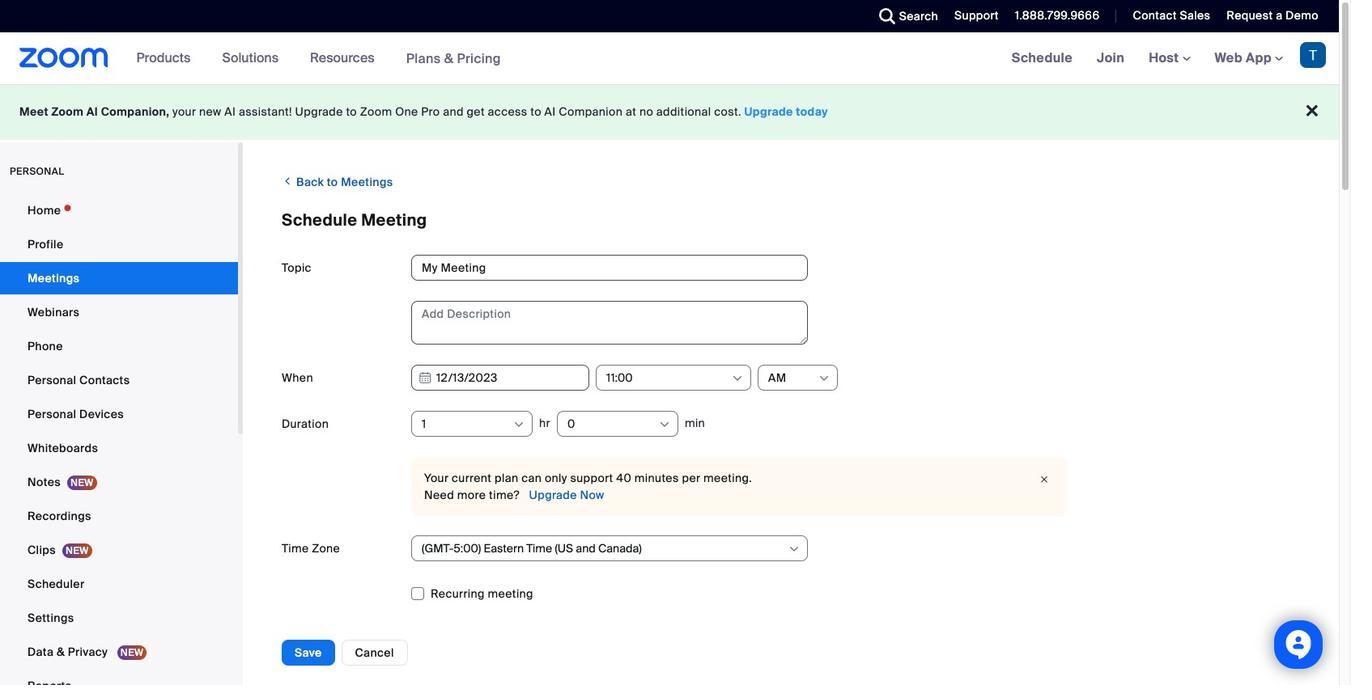 Task type: vqa. For each thing, say whether or not it's contained in the screenshot.
the left schedule
yes



Task type: describe. For each thing, give the bounding box(es) containing it.
search button
[[867, 0, 942, 32]]

pro
[[421, 104, 440, 119]]

meet
[[19, 104, 48, 119]]

a
[[1276, 8, 1283, 23]]

resources button
[[310, 32, 382, 84]]

products
[[137, 49, 191, 66]]

notes
[[28, 475, 61, 490]]

clips link
[[0, 534, 238, 567]]

topic
[[282, 261, 312, 275]]

personal devices link
[[0, 398, 238, 431]]

cancel
[[355, 646, 394, 661]]

upgrade today link
[[744, 104, 828, 119]]

meet zoom ai companion, your new ai assistant! upgrade to zoom one pro and get access to ai companion at no additional cost. upgrade today
[[19, 104, 828, 119]]

today
[[796, 104, 828, 119]]

am
[[768, 371, 787, 385]]

request
[[1227, 8, 1273, 23]]

at
[[626, 104, 636, 119]]

0 horizontal spatial upgrade
[[295, 104, 343, 119]]

notes link
[[0, 466, 238, 499]]

save
[[295, 646, 322, 661]]

per
[[682, 471, 701, 486]]

request a demo
[[1227, 8, 1319, 23]]

web
[[1215, 49, 1243, 66]]

select time zone text field
[[422, 537, 787, 561]]

time
[[282, 542, 309, 556]]

home
[[28, 203, 61, 218]]

product information navigation
[[124, 32, 513, 85]]

save button
[[282, 640, 335, 666]]

left image
[[282, 173, 293, 189]]

data & privacy
[[28, 645, 111, 660]]

pricing
[[457, 50, 501, 67]]

0 button
[[567, 412, 657, 436]]

select start time text field
[[606, 366, 730, 390]]

banner containing products
[[0, 32, 1339, 85]]

plan
[[495, 471, 518, 486]]

phone
[[28, 339, 63, 354]]

assistant!
[[239, 104, 292, 119]]

access
[[488, 104, 528, 119]]

personal for personal contacts
[[28, 373, 76, 388]]

settings link
[[0, 602, 238, 635]]

am button
[[768, 366, 817, 390]]

2 horizontal spatial upgrade
[[744, 104, 793, 119]]

1 zoom from the left
[[51, 104, 84, 119]]

current
[[452, 471, 492, 486]]

your current plan can only support 40 minutes per meeting. need more time? upgrade now
[[424, 471, 752, 503]]

duration
[[282, 417, 329, 432]]

1
[[422, 417, 426, 432]]

back to meetings link
[[282, 168, 393, 195]]

& for pricing
[[444, 50, 454, 67]]

0 horizontal spatial to
[[327, 175, 338, 189]]

recurring meeting
[[431, 587, 533, 602]]

solutions button
[[222, 32, 286, 84]]

recordings link
[[0, 500, 238, 533]]

time?
[[489, 488, 520, 503]]

Add Description text field
[[411, 301, 808, 345]]

products button
[[137, 32, 198, 84]]

clips
[[28, 543, 56, 558]]

more
[[457, 488, 486, 503]]

additional
[[656, 104, 711, 119]]

companion
[[559, 104, 623, 119]]

schedule for schedule
[[1012, 49, 1073, 66]]

scheduler link
[[0, 568, 238, 601]]

data & privacy link
[[0, 636, 238, 669]]

web app button
[[1215, 49, 1283, 66]]

support
[[955, 8, 999, 23]]

zoom logo image
[[19, 48, 108, 68]]

only
[[545, 471, 567, 486]]

meeting
[[361, 210, 427, 231]]

meetings navigation
[[1000, 32, 1339, 85]]

recurring
[[431, 587, 485, 602]]

settings
[[28, 611, 74, 626]]

1.888.799.9666
[[1015, 8, 1100, 23]]

personal
[[10, 165, 64, 178]]

scheduler
[[28, 577, 85, 592]]

whiteboards
[[28, 441, 98, 456]]

webinars link
[[0, 296, 238, 329]]

When text field
[[411, 365, 589, 391]]

schedule meeting
[[282, 210, 427, 231]]

personal devices
[[28, 407, 124, 422]]

3 ai from the left
[[545, 104, 556, 119]]

minutes
[[635, 471, 679, 486]]

meetings inside personal menu menu
[[28, 271, 80, 286]]

web app
[[1215, 49, 1272, 66]]

plans
[[406, 50, 441, 67]]



Task type: locate. For each thing, give the bounding box(es) containing it.
1 horizontal spatial ai
[[225, 104, 236, 119]]

personal menu menu
[[0, 194, 238, 686]]

time zone
[[282, 542, 340, 556]]

devices
[[79, 407, 124, 422]]

can
[[522, 471, 542, 486]]

personal up whiteboards
[[28, 407, 76, 422]]

0 horizontal spatial &
[[57, 645, 65, 660]]

support
[[570, 471, 613, 486]]

1 horizontal spatial schedule
[[1012, 49, 1073, 66]]

attendees
[[282, 631, 339, 646]]

recordings
[[28, 509, 91, 524]]

phone link
[[0, 330, 238, 363]]

search
[[899, 9, 938, 23]]

host
[[1149, 49, 1182, 66]]

back
[[296, 175, 324, 189]]

contact sales link
[[1121, 0, 1215, 32], [1133, 8, 1211, 23]]

one
[[395, 104, 418, 119]]

contact
[[1133, 8, 1177, 23]]

plans & pricing link
[[406, 50, 501, 67], [406, 50, 501, 67]]

upgrade down only at the left
[[529, 488, 577, 503]]

upgrade now link
[[526, 488, 604, 503]]

0 vertical spatial schedule
[[1012, 49, 1073, 66]]

& inside personal menu menu
[[57, 645, 65, 660]]

new
[[199, 104, 222, 119]]

webinars
[[28, 305, 80, 320]]

whiteboards link
[[0, 432, 238, 465]]

to down resources dropdown button on the top of page
[[346, 104, 357, 119]]

1 vertical spatial &
[[57, 645, 65, 660]]

companion,
[[101, 104, 169, 119]]

ai right new
[[225, 104, 236, 119]]

1.888.799.9666 button up join
[[1003, 0, 1104, 32]]

meeting.
[[704, 471, 752, 486]]

need
[[424, 488, 454, 503]]

meetings
[[341, 175, 393, 189], [28, 271, 80, 286]]

join
[[1097, 49, 1125, 66]]

min
[[685, 416, 705, 431]]

2 ai from the left
[[225, 104, 236, 119]]

1 horizontal spatial to
[[346, 104, 357, 119]]

2 zoom from the left
[[360, 104, 392, 119]]

back to meetings
[[293, 175, 393, 189]]

request a demo link
[[1215, 0, 1339, 32], [1227, 8, 1319, 23]]

profile link
[[0, 228, 238, 261]]

0 vertical spatial &
[[444, 50, 454, 67]]

meetings link
[[0, 262, 238, 295]]

meetings up schedule meeting
[[341, 175, 393, 189]]

to right access
[[531, 104, 542, 119]]

to
[[346, 104, 357, 119], [531, 104, 542, 119], [327, 175, 338, 189]]

profile
[[28, 237, 64, 252]]

2 horizontal spatial to
[[531, 104, 542, 119]]

resources
[[310, 49, 375, 66]]

meet zoom ai companion, footer
[[0, 84, 1339, 140]]

ai left companion
[[545, 104, 556, 119]]

show options image
[[731, 372, 744, 385], [818, 372, 831, 385], [658, 419, 671, 432], [788, 543, 801, 556]]

schedule for schedule meeting
[[282, 210, 357, 231]]

and
[[443, 104, 464, 119]]

demo
[[1286, 8, 1319, 23]]

1 vertical spatial schedule
[[282, 210, 357, 231]]

join link
[[1085, 32, 1137, 84]]

ai left companion,
[[86, 104, 98, 119]]

to right "back"
[[327, 175, 338, 189]]

home link
[[0, 194, 238, 227]]

0 horizontal spatial ai
[[86, 104, 98, 119]]

contact sales
[[1133, 8, 1211, 23]]

your
[[173, 104, 196, 119]]

0 horizontal spatial schedule
[[282, 210, 357, 231]]

& right 'data'
[[57, 645, 65, 660]]

show options image
[[512, 419, 525, 432]]

zoom right meet
[[51, 104, 84, 119]]

schedule link
[[1000, 32, 1085, 84]]

zoom left the one
[[360, 104, 392, 119]]

meetings up webinars
[[28, 271, 80, 286]]

sales
[[1180, 8, 1211, 23]]

1 vertical spatial meetings
[[28, 271, 80, 286]]

solutions
[[222, 49, 279, 66]]

0 vertical spatial meetings
[[341, 175, 393, 189]]

1 button
[[422, 412, 512, 436]]

& inside product information navigation
[[444, 50, 454, 67]]

no
[[640, 104, 653, 119]]

your
[[424, 471, 449, 486]]

schedule inside meetings navigation
[[1012, 49, 1073, 66]]

cost.
[[714, 104, 741, 119]]

close image
[[1035, 472, 1054, 488]]

& right plans
[[444, 50, 454, 67]]

upgrade inside your current plan can only support 40 minutes per meeting. need more time? upgrade now
[[529, 488, 577, 503]]

cancel button
[[341, 640, 408, 666]]

0 horizontal spatial meetings
[[28, 271, 80, 286]]

1 horizontal spatial zoom
[[360, 104, 392, 119]]

0
[[567, 417, 575, 432]]

upgrade down product information navigation
[[295, 104, 343, 119]]

personal for personal devices
[[28, 407, 76, 422]]

& for privacy
[[57, 645, 65, 660]]

zone
[[312, 542, 340, 556]]

get
[[467, 104, 485, 119]]

meeting
[[488, 587, 533, 602]]

1 horizontal spatial &
[[444, 50, 454, 67]]

plans & pricing
[[406, 50, 501, 67]]

schedule
[[1012, 49, 1073, 66], [282, 210, 357, 231]]

personal down phone
[[28, 373, 76, 388]]

data
[[28, 645, 54, 660]]

profile picture image
[[1300, 42, 1326, 68]]

host button
[[1149, 49, 1191, 66]]

2 horizontal spatial ai
[[545, 104, 556, 119]]

privacy
[[68, 645, 108, 660]]

personal contacts
[[28, 373, 130, 388]]

banner
[[0, 32, 1339, 85]]

1 personal from the top
[[28, 373, 76, 388]]

schedule down 1.888.799.9666
[[1012, 49, 1073, 66]]

Topic text field
[[411, 255, 808, 281]]

1 vertical spatial personal
[[28, 407, 76, 422]]

personal contacts link
[[0, 364, 238, 397]]

contacts
[[79, 373, 130, 388]]

1 horizontal spatial upgrade
[[529, 488, 577, 503]]

1 horizontal spatial meetings
[[341, 175, 393, 189]]

zoom
[[51, 104, 84, 119], [360, 104, 392, 119]]

hr
[[539, 416, 550, 431]]

when
[[282, 371, 313, 385]]

upgrade right cost.
[[744, 104, 793, 119]]

1.888.799.9666 button up schedule link
[[1015, 8, 1100, 23]]

0 vertical spatial personal
[[28, 373, 76, 388]]

2 personal from the top
[[28, 407, 76, 422]]

1 ai from the left
[[86, 104, 98, 119]]

0 horizontal spatial zoom
[[51, 104, 84, 119]]

schedule down "back"
[[282, 210, 357, 231]]



